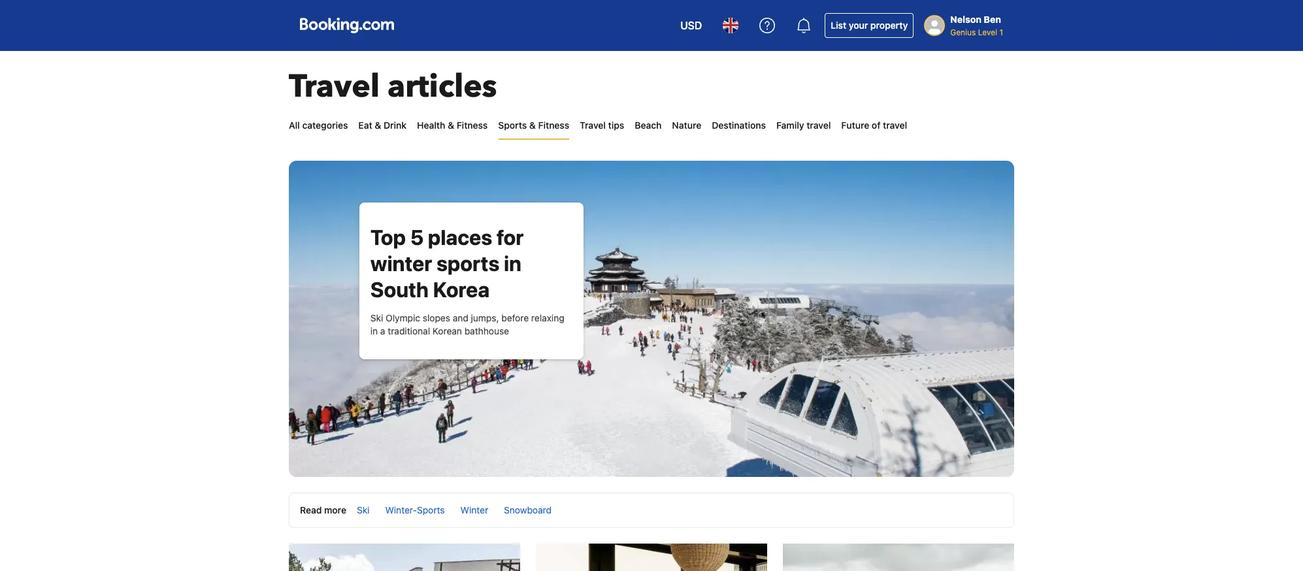 Task type: locate. For each thing, give the bounding box(es) containing it.
destinations link
[[712, 112, 766, 139]]

family
[[776, 120, 804, 131]]

2 & from the left
[[448, 120, 454, 131]]

0 vertical spatial winter
[[370, 251, 432, 276]]

fitness right sports
[[538, 120, 569, 131]]

before
[[501, 313, 529, 323]]

list
[[831, 20, 846, 31]]

&
[[375, 120, 381, 131], [448, 120, 454, 131], [529, 120, 536, 131]]

olympic
[[386, 313, 420, 323]]

winter link
[[460, 505, 488, 516]]

family travel
[[776, 120, 831, 131]]

all categories
[[289, 120, 348, 131]]

booking.com online hotel reservations image
[[300, 18, 394, 33]]

ski
[[357, 505, 370, 516]]

winter left snowboard link at left bottom
[[460, 505, 488, 516]]

fitness left sports
[[457, 120, 488, 131]]

0 horizontal spatial winter
[[370, 251, 432, 276]]

in inside ski olympic slopes and jumps, before relaxing in a traditional korean bathhouse
[[370, 326, 378, 337]]

1 horizontal spatial travel
[[883, 120, 907, 131]]

1 & from the left
[[375, 120, 381, 131]]

articles
[[388, 65, 497, 108]]

2 fitness from the left
[[538, 120, 569, 131]]

family travel link
[[776, 112, 831, 139]]

top 5 places for winter sports in south korea link
[[370, 225, 524, 302]]

nelson
[[950, 14, 982, 25]]

& right health
[[448, 120, 454, 131]]

a
[[380, 326, 385, 337]]

list your property link
[[825, 13, 914, 38]]

1
[[1000, 27, 1003, 37]]

travel
[[807, 120, 831, 131], [883, 120, 907, 131]]

property
[[870, 20, 908, 31]]

travel left tips
[[580, 120, 606, 131]]

and
[[453, 313, 468, 323]]

2 horizontal spatial &
[[529, 120, 536, 131]]

all
[[289, 120, 300, 131]]

usd button
[[673, 10, 710, 41]]

ben
[[984, 14, 1001, 25]]

sports up korea
[[437, 251, 499, 276]]

south
[[370, 277, 429, 302]]

winter up south
[[370, 251, 432, 276]]

ski
[[370, 313, 383, 323]]

sports & fitness link
[[498, 112, 569, 139]]

0 vertical spatial in
[[504, 251, 522, 276]]

health
[[417, 120, 445, 131]]

winter
[[370, 251, 432, 276], [460, 505, 488, 516]]

list your property
[[831, 20, 908, 31]]

1 fitness from the left
[[457, 120, 488, 131]]

travel right of
[[883, 120, 907, 131]]

0 horizontal spatial travel
[[289, 65, 380, 108]]

drink
[[384, 120, 407, 131]]

in down for
[[504, 251, 522, 276]]

level
[[978, 27, 997, 37]]

1 horizontal spatial fitness
[[538, 120, 569, 131]]

travel for travel tips
[[580, 120, 606, 131]]

of
[[872, 120, 881, 131]]

all categories link
[[289, 112, 348, 139]]

& right the eat
[[375, 120, 381, 131]]

1 horizontal spatial &
[[448, 120, 454, 131]]

travel
[[289, 65, 380, 108], [580, 120, 606, 131]]

0 vertical spatial sports
[[437, 251, 499, 276]]

traditional
[[388, 326, 430, 337]]

0 horizontal spatial in
[[370, 326, 378, 337]]

in
[[504, 251, 522, 276], [370, 326, 378, 337]]

health & fitness
[[417, 120, 488, 131]]

travel up 'categories'
[[289, 65, 380, 108]]

sports
[[437, 251, 499, 276], [417, 505, 445, 516]]

1 horizontal spatial travel
[[580, 120, 606, 131]]

read more
[[300, 505, 346, 516]]

0 horizontal spatial travel
[[807, 120, 831, 131]]

sports left winter link on the bottom left
[[417, 505, 445, 516]]

& for sports
[[529, 120, 536, 131]]

your
[[849, 20, 868, 31]]

& right sports
[[529, 120, 536, 131]]

1 horizontal spatial winter
[[460, 505, 488, 516]]

in left a
[[370, 326, 378, 337]]

destinations
[[712, 120, 766, 131]]

& for eat
[[375, 120, 381, 131]]

future of travel link
[[841, 112, 907, 139]]

1 vertical spatial travel
[[580, 120, 606, 131]]

3 & from the left
[[529, 120, 536, 131]]

1 horizontal spatial in
[[504, 251, 522, 276]]

1 vertical spatial in
[[370, 326, 378, 337]]

0 horizontal spatial fitness
[[457, 120, 488, 131]]

fitness for sports & fitness
[[538, 120, 569, 131]]

0 horizontal spatial &
[[375, 120, 381, 131]]

fitness
[[457, 120, 488, 131], [538, 120, 569, 131]]

travel for travel articles
[[289, 65, 380, 108]]

0 vertical spatial travel
[[289, 65, 380, 108]]

travel right family
[[807, 120, 831, 131]]



Task type: vqa. For each thing, say whether or not it's contained in the screenshot.
3rd cancellation
no



Task type: describe. For each thing, give the bounding box(es) containing it.
categories
[[302, 120, 348, 131]]

winter inside top 5 places for winter sports in south korea
[[370, 251, 432, 276]]

beach link
[[635, 112, 662, 139]]

snowboard link
[[504, 505, 552, 516]]

eat & drink link
[[358, 112, 407, 139]]

top 5 places for winter sports in south korea
[[370, 225, 524, 302]]

1 vertical spatial winter
[[460, 505, 488, 516]]

future
[[841, 120, 869, 131]]

travel articles
[[289, 65, 497, 108]]

health & fitness link
[[417, 112, 488, 139]]

beach
[[635, 120, 662, 131]]

& for health
[[448, 120, 454, 131]]

in inside top 5 places for winter sports in south korea
[[504, 251, 522, 276]]

tips
[[608, 120, 624, 131]]

travel tips
[[580, 120, 624, 131]]

usd
[[680, 19, 702, 32]]

ski link
[[357, 505, 370, 516]]

snowboard
[[504, 505, 552, 516]]

eat & drink
[[358, 120, 407, 131]]

korean
[[433, 326, 462, 337]]

relaxing
[[531, 313, 564, 323]]

travel tips link
[[580, 112, 624, 139]]

sports & fitness
[[498, 120, 569, 131]]

top
[[370, 225, 406, 250]]

winter-sports
[[385, 505, 445, 516]]

bathhouse
[[464, 326, 509, 337]]

nelson ben genius level 1
[[950, 14, 1003, 37]]

1 vertical spatial sports
[[417, 505, 445, 516]]

sports
[[498, 120, 527, 131]]

winter-
[[385, 505, 417, 516]]

more
[[324, 505, 346, 516]]

fitness for health & fitness
[[457, 120, 488, 131]]

sports inside top 5 places for winter sports in south korea
[[437, 251, 499, 276]]

2 travel from the left
[[883, 120, 907, 131]]

for
[[497, 225, 524, 250]]

korea
[[433, 277, 490, 302]]

places
[[428, 225, 492, 250]]

winter-sports link
[[385, 505, 445, 516]]

1 travel from the left
[[807, 120, 831, 131]]

slopes
[[423, 313, 450, 323]]

jumps,
[[471, 313, 499, 323]]

genius
[[950, 27, 976, 37]]

nature link
[[672, 112, 701, 139]]

read
[[300, 505, 322, 516]]

ski olympic slopes and jumps, before relaxing in a traditional korean bathhouse
[[370, 313, 564, 337]]

5
[[410, 225, 424, 250]]

eat
[[358, 120, 372, 131]]

nature
[[672, 120, 701, 131]]

future of travel
[[841, 120, 907, 131]]



